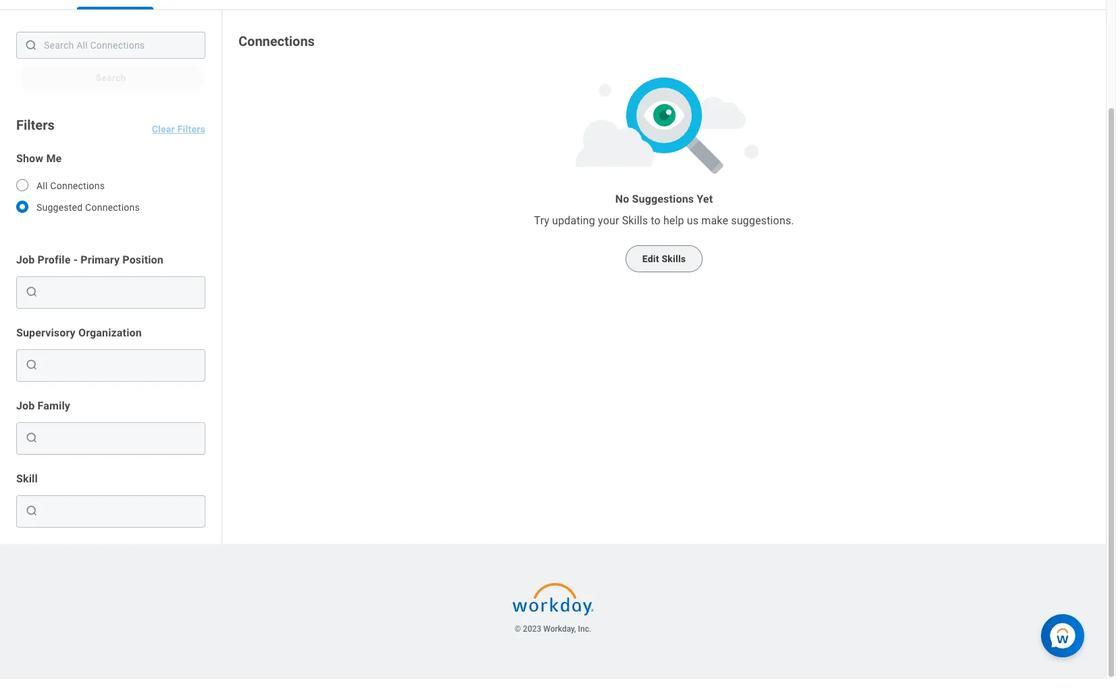 Task type: locate. For each thing, give the bounding box(es) containing it.
skills inside button
[[662, 253, 686, 264]]

job profile - primary position
[[16, 253, 163, 266]]

connections for suggested connections
[[85, 202, 140, 213]]

skills right edit
[[662, 253, 686, 264]]

me
[[46, 152, 62, 165]]

primary
[[81, 253, 120, 266]]

2 vertical spatial search image
[[25, 431, 39, 445]]

search image down job family
[[25, 431, 39, 445]]

Search All Connections text field
[[16, 32, 205, 59]]

0 horizontal spatial filters
[[16, 117, 55, 133]]

1 vertical spatial search image
[[25, 504, 39, 518]]

search image down profile
[[25, 285, 39, 299]]

2 job from the top
[[16, 399, 35, 412]]

1 vertical spatial job
[[16, 399, 35, 412]]

inc.
[[578, 624, 591, 634]]

3 search image from the top
[[25, 431, 39, 445]]

logo image
[[513, 576, 594, 622]]

job for job family
[[16, 399, 35, 412]]

1 job from the top
[[16, 253, 35, 266]]

1 search image from the top
[[25, 285, 39, 299]]

edit skills button
[[626, 245, 703, 272]]

1 vertical spatial connections
[[50, 180, 105, 191]]

search image
[[24, 39, 38, 52], [25, 504, 39, 518]]

search image for job profile - primary position
[[25, 285, 39, 299]]

edit skills
[[642, 253, 686, 264]]

help
[[663, 214, 684, 227]]

no suggestions yet
[[615, 193, 713, 205]]

suggestions
[[632, 193, 694, 205]]

0 vertical spatial search image
[[25, 285, 39, 299]]

©
[[515, 624, 521, 634]]

search image
[[25, 285, 39, 299], [25, 358, 39, 372], [25, 431, 39, 445]]

filters up show me at the left
[[16, 117, 55, 133]]

1 horizontal spatial skills
[[662, 253, 686, 264]]

2 vertical spatial connections
[[85, 202, 140, 213]]

1 horizontal spatial filters
[[177, 124, 205, 134]]

job for job profile - primary position
[[16, 253, 35, 266]]

1 vertical spatial search image
[[25, 358, 39, 372]]

skills left to
[[622, 214, 648, 227]]

connections
[[239, 33, 315, 49], [50, 180, 105, 191], [85, 202, 140, 213]]

1 vertical spatial skills
[[662, 253, 686, 264]]

search image down supervisory
[[25, 358, 39, 372]]

position
[[122, 253, 163, 266]]

search image for supervisory organization
[[25, 358, 39, 372]]

suggestions.
[[731, 214, 794, 227]]

2 search image from the top
[[25, 358, 39, 372]]

job left profile
[[16, 253, 35, 266]]

clear
[[152, 124, 175, 134]]

0 horizontal spatial skills
[[622, 214, 648, 227]]

show me
[[16, 152, 62, 165]]

search button
[[16, 64, 205, 91]]

try
[[534, 214, 549, 227]]

workday,
[[544, 624, 576, 634]]

try updating your skills to help us make suggestions.
[[534, 214, 794, 227]]

None field
[[41, 281, 199, 303], [41, 285, 199, 299], [41, 354, 199, 376], [41, 358, 199, 372], [41, 427, 199, 449], [41, 431, 199, 445], [41, 500, 199, 522], [41, 504, 199, 518], [41, 281, 199, 303], [41, 285, 199, 299], [41, 354, 199, 376], [41, 358, 199, 372], [41, 427, 199, 449], [41, 431, 199, 445], [41, 500, 199, 522], [41, 504, 199, 518]]

tab list
[[0, 0, 1106, 10]]

0 vertical spatial job
[[16, 253, 35, 266]]

clear filters
[[152, 124, 205, 134]]

skills
[[622, 214, 648, 227], [662, 253, 686, 264]]

search image for job family
[[25, 431, 39, 445]]

all connections
[[36, 180, 105, 191]]

clear filters button
[[152, 107, 205, 134]]

job
[[16, 253, 35, 266], [16, 399, 35, 412]]

job left family
[[16, 399, 35, 412]]

filters right clear
[[177, 124, 205, 134]]

filters
[[16, 117, 55, 133], [177, 124, 205, 134]]

updating
[[552, 214, 595, 227]]

show
[[16, 152, 43, 165]]



Task type: vqa. For each thing, say whether or not it's contained in the screenshot.
location icon
no



Task type: describe. For each thing, give the bounding box(es) containing it.
supervisory
[[16, 326, 76, 339]]

no
[[615, 193, 629, 205]]

profile
[[38, 253, 71, 266]]

your
[[598, 214, 619, 227]]

0 vertical spatial connections
[[239, 33, 315, 49]]

-
[[73, 253, 78, 266]]

supervisory organization
[[16, 326, 142, 339]]

organization
[[78, 326, 142, 339]]

suggested connections
[[36, 202, 140, 213]]

skill
[[16, 472, 38, 485]]

2023
[[523, 624, 542, 634]]

0 vertical spatial skills
[[622, 214, 648, 227]]

edit
[[642, 253, 659, 264]]

us
[[687, 214, 699, 227]]

0 vertical spatial search image
[[24, 39, 38, 52]]

make
[[702, 214, 728, 227]]

job family
[[16, 399, 70, 412]]

family
[[38, 399, 70, 412]]

to
[[651, 214, 661, 227]]

search
[[96, 72, 126, 83]]

© 2023 workday, inc.
[[515, 624, 591, 634]]

filters inside button
[[177, 124, 205, 134]]

suggested
[[36, 202, 83, 213]]

all
[[36, 180, 48, 191]]

connections for all connections
[[50, 180, 105, 191]]

yet
[[697, 193, 713, 205]]



